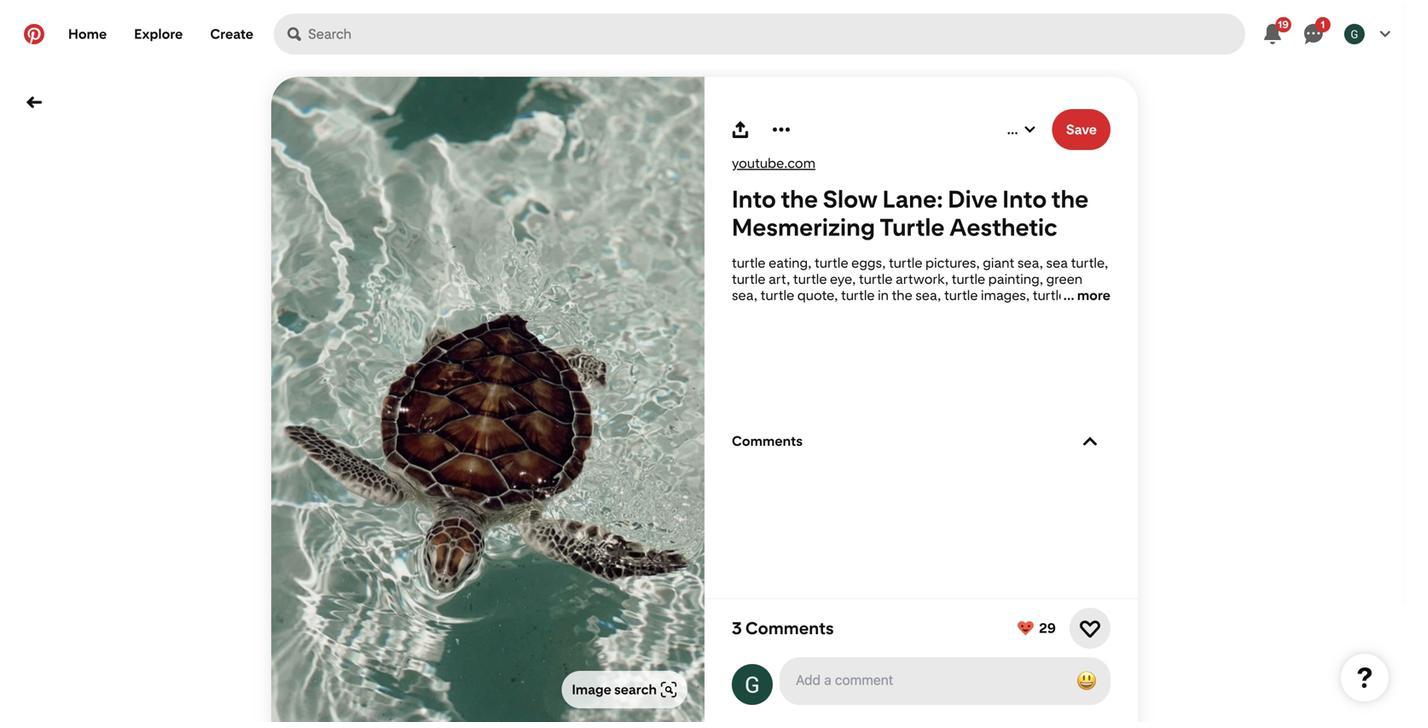 Task type: describe. For each thing, give the bounding box(es) containing it.
decor,
[[940, 304, 979, 320]]

0 vertical spatial comments
[[732, 433, 803, 450]]

eating,
[[769, 255, 812, 271]]

2 horizontal spatial the
[[1052, 185, 1089, 213]]

art,
[[769, 271, 790, 287]]

sea, right giant
[[1018, 255, 1043, 271]]

robinsongreg175 image
[[732, 665, 773, 705]]

tattoo,
[[833, 304, 875, 320]]

1 vertical spatial comments
[[745, 618, 834, 639]]

quote,
[[797, 287, 838, 304]]

sea, up turtles,
[[732, 287, 758, 304]]

... for ...
[[1007, 122, 1018, 138]]

dive
[[948, 185, 998, 213]]

slow
[[823, 185, 878, 213]]

image search button
[[562, 671, 688, 709]]

select a board you want to save to image
[[1025, 125, 1035, 135]]

home link
[[55, 14, 121, 55]]

aesthetic,
[[732, 304, 793, 320]]

create
[[210, 26, 253, 42]]

images,
[[981, 287, 1030, 304]]

sea, right turtles,
[[779, 320, 805, 336]]

lane:
[[883, 185, 943, 213]]

comments button
[[732, 433, 1111, 450]]

1 into from the left
[[732, 185, 776, 213]]

save button
[[1052, 109, 1111, 150]]

turtle
[[880, 213, 945, 241]]

search icon image
[[288, 27, 301, 41]]

image
[[572, 682, 612, 698]]

3
[[732, 618, 742, 639]]

explore link
[[121, 14, 197, 55]]

Add a comment field
[[796, 672, 1056, 688]]

search
[[614, 682, 657, 698]]

reaction image
[[1080, 618, 1100, 639]]

... for ... more
[[1063, 287, 1075, 304]]

into the slow lane: dive into the mesmerizing turtle aesthetic
[[732, 185, 1089, 241]]

... button
[[1007, 109, 1039, 150]]

mesmerizing
[[732, 213, 875, 241]]

save
[[1066, 122, 1097, 138]]

Search text field
[[308, 14, 1245, 55]]

greg robinson image
[[1344, 24, 1365, 44]]



Task type: vqa. For each thing, say whether or not it's contained in the screenshot.
Eye, in the top right of the page
yes



Task type: locate. For each thing, give the bounding box(es) containing it.
turtle
[[732, 255, 766, 271], [815, 255, 848, 271], [889, 255, 923, 271], [732, 271, 766, 287], [793, 271, 827, 287], [859, 271, 893, 287], [952, 271, 985, 287], [761, 287, 794, 304], [841, 287, 875, 304], [944, 287, 978, 304], [1033, 287, 1067, 304], [796, 304, 830, 320], [903, 304, 937, 320], [1007, 304, 1041, 320], [808, 320, 841, 336]]

in
[[878, 287, 889, 304]]

artwork,
[[896, 271, 949, 287]]

painting,
[[988, 271, 1043, 287]]

... more
[[1061, 287, 1111, 304]]

into down youtube.com link
[[732, 185, 776, 213]]

...
[[1007, 122, 1018, 138], [1063, 287, 1075, 304]]

3 comments
[[732, 618, 834, 639]]

the up "turtle,"
[[1052, 185, 1089, 213]]

2 into from the left
[[1003, 185, 1047, 213]]

turtles,
[[732, 320, 776, 336]]

1 horizontal spatial the
[[892, 287, 913, 304]]

sea,
[[1018, 255, 1043, 271], [732, 287, 758, 304], [916, 287, 941, 304], [779, 320, 805, 336]]

😃 button
[[781, 659, 1109, 704], [1070, 665, 1104, 699]]

turtle eating, turtle eggs, turtle pictures, giant sea, sea turtle, turtle art, turtle eye, turtle artwork, turtle painting, green sea, turtle quote, turtle in the sea, turtle images, turtle aesthetic, turtle tattoo, sea turtle decor, sea turtle drawing, turtles, sea, turtle
[[732, 255, 1108, 336]]

sea
[[1046, 255, 1068, 271], [878, 304, 900, 320], [982, 304, 1004, 320]]

comments
[[732, 433, 803, 450], [745, 618, 834, 639]]

sea right decor,
[[982, 304, 1004, 320]]

the down youtube.com link
[[781, 185, 818, 213]]

0 vertical spatial ...
[[1007, 122, 1018, 138]]

... left select a board you want to save to image at right
[[1007, 122, 1018, 138]]

drawing,
[[1044, 304, 1099, 320]]

sea left "turtle,"
[[1046, 255, 1068, 271]]

1 vertical spatial ...
[[1063, 287, 1075, 304]]

29
[[1039, 621, 1056, 637]]

giant
[[983, 255, 1015, 271]]

0 horizontal spatial sea
[[878, 304, 900, 320]]

expand icon image
[[1083, 435, 1097, 448]]

1 button
[[1293, 14, 1334, 55]]

pictures,
[[926, 255, 980, 271]]

create link
[[197, 14, 267, 55]]

the inside turtle eating, turtle eggs, turtle pictures, giant sea, sea turtle, turtle art, turtle eye, turtle artwork, turtle painting, green sea, turtle quote, turtle in the sea, turtle images, turtle aesthetic, turtle tattoo, sea turtle decor, sea turtle drawing, turtles, sea, turtle
[[892, 287, 913, 304]]

aesthetic
[[949, 213, 1057, 241]]

eggs,
[[851, 255, 886, 271]]

youtube.com
[[732, 155, 816, 171]]

youtube.com link
[[732, 155, 816, 171]]

2 horizontal spatial sea
[[1046, 255, 1068, 271]]

eye,
[[830, 271, 856, 287]]

19
[[1278, 18, 1289, 30]]

into the slow lane: dive into the mesmerizing turtle aesthetic link
[[732, 185, 1111, 241]]

1 horizontal spatial into
[[1003, 185, 1047, 213]]

into
[[732, 185, 776, 213], [1003, 185, 1047, 213]]

more
[[1077, 287, 1111, 304]]

1 horizontal spatial sea
[[982, 304, 1004, 320]]

0 horizontal spatial ...
[[1007, 122, 1018, 138]]

home
[[68, 26, 107, 42]]

0 horizontal spatial the
[[781, 185, 818, 213]]

1
[[1321, 18, 1325, 30]]

... left more
[[1063, 287, 1075, 304]]

19 button
[[1252, 14, 1293, 55]]

turtle,
[[1071, 255, 1108, 271]]

explore
[[134, 26, 183, 42]]

the
[[781, 185, 818, 213], [1052, 185, 1089, 213], [892, 287, 913, 304]]

into right dive
[[1003, 185, 1047, 213]]

click to shop image
[[660, 682, 677, 699]]

green
[[1046, 271, 1083, 287]]

1 horizontal spatial ...
[[1063, 287, 1075, 304]]

sea right tattoo,
[[878, 304, 900, 320]]

... inside button
[[1007, 122, 1018, 138]]

sea, down pictures,
[[916, 287, 941, 304]]

😃
[[1077, 669, 1097, 693]]

the right in
[[892, 287, 913, 304]]

image search
[[572, 682, 657, 698]]

0 horizontal spatial into
[[732, 185, 776, 213]]



